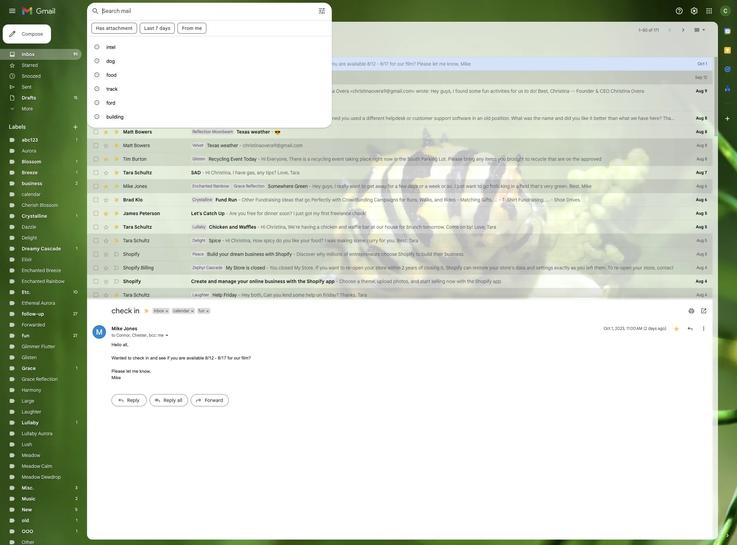 Task type: describe. For each thing, give the bounding box(es) containing it.
important mainly because you often read messages with this label. switch
[[113, 88, 120, 95]]

matt bowers for moonbeam
[[123, 129, 152, 135]]

breeze link
[[22, 170, 38, 176]]

0 horizontal spatial texas
[[207, 143, 219, 149]]

in left field
[[511, 183, 515, 189]]

recycling
[[311, 156, 331, 162]]

track
[[106, 86, 118, 92]]

lullaby aurora link
[[22, 431, 53, 437]]

a right 'having'
[[317, 224, 320, 230]]

a left the recycling
[[308, 156, 310, 162]]

mike right green.
[[582, 183, 592, 189]]

1 vertical spatial 4
[[705, 279, 708, 284]]

0 vertical spatial any
[[476, 156, 484, 162]]

1 for abc123
[[76, 137, 78, 143]]

available inside hello all, wanted to check in and see if you are available 8/12 - 8/17 for our film? please let me know, mike 'link'
[[347, 61, 366, 67]]

sep
[[696, 75, 703, 80]]

23 ﻿͏ from the left
[[493, 251, 493, 258]]

a left week at the right top
[[425, 183, 428, 189]]

0 horizontal spatial best,
[[397, 238, 408, 244]]

1 vertical spatial film?
[[242, 356, 251, 361]]

all, for hello all, wanted to check in and see if you are available 8/12 - 8/17 for our film? please let me know, mike
[[258, 61, 264, 67]]

for inside 'link'
[[390, 61, 396, 67]]

0 horizontal spatial or
[[407, 115, 411, 121]]

come
[[446, 224, 459, 230]]

in up please let me know, mike at the left of page
[[146, 356, 149, 361]]

tara schultz for help
[[123, 292, 150, 298]]

oct 1, 2023, 11:00 am (2 days ago) cell
[[604, 325, 667, 332]]

closing
[[424, 265, 440, 271]]

30 ͏‌ from the left
[[537, 279, 538, 285]]

19 ͏‌ from the left
[[523, 279, 525, 285]]

mark as unread image
[[163, 27, 170, 33]]

on tue, jul 11, 2023 at 2:12 pm christina overa <christinaovera9@gmail.com> wrote: hey guys, i found some fun activities for us to do! best, christina -- founder & ceo christina overa link
[[191, 88, 676, 95]]

10 ﻿͏ from the left
[[477, 251, 477, 258]]

27 ͏‌ from the left
[[533, 279, 534, 285]]

blossom link
[[22, 159, 41, 165]]

0 horizontal spatial weather
[[221, 143, 238, 149]]

17 ﻿͏ from the left
[[486, 251, 486, 258]]

1 app from the left
[[326, 279, 335, 285]]

follow-up
[[22, 311, 44, 317]]

the down store.
[[298, 279, 306, 285]]

lullaby link
[[22, 420, 39, 426]]

33 ﻿͏ from the left
[[505, 251, 505, 258]]

starred link
[[22, 62, 38, 68]]

1 horizontal spatial is
[[303, 156, 306, 162]]

and down the bcc: at the bottom left of the page
[[150, 356, 158, 361]]

in left south
[[394, 156, 398, 162]]

1 horizontal spatial thanks,
[[663, 115, 680, 121]]

t-
[[503, 197, 507, 203]]

2 vertical spatial hey
[[242, 292, 250, 298]]

old inside check in main content
[[484, 115, 491, 121]]

37 ͏‌ from the left
[[545, 279, 547, 285]]

peace
[[193, 252, 204, 257]]

2 overa from the left
[[632, 88, 645, 94]]

1 re- from the left
[[346, 265, 353, 271]]

34 ͏‌ from the left
[[542, 279, 543, 285]]

2 app from the left
[[493, 279, 502, 285]]

19 ﻿͏ from the left
[[488, 251, 488, 258]]

aug 6 for somewhere green - hey guys, i really want to get away for a few days or a week or so. i just want to go frolicking in a field that's very green. best, mike
[[697, 184, 708, 189]]

schultz for help
[[134, 292, 150, 298]]

aug 5 for hi christina, how spicy do you like your food? i was making some curry for you. best, tara
[[697, 238, 708, 243]]

do
[[276, 238, 282, 244]]

we
[[631, 115, 637, 121]]

1 horizontal spatial our
[[377, 224, 384, 230]]

1 for old
[[76, 518, 78, 524]]

restore
[[473, 265, 488, 271]]

25 ͏‌ from the left
[[531, 279, 532, 285]]

1 horizontal spatial now
[[447, 279, 456, 285]]

0 vertical spatial that
[[548, 156, 557, 162]]

them.
[[595, 265, 607, 271]]

1 vertical spatial jones
[[124, 326, 137, 332]]

2 vertical spatial check
[[133, 356, 144, 361]]

me left show details image on the left of the page
[[158, 333, 164, 338]]

12 ͏‌ from the left
[[515, 279, 516, 285]]

lullaby for lullaby
[[22, 420, 39, 426]]

12 ﻿͏ from the left
[[480, 251, 480, 258]]

and left start
[[411, 279, 419, 285]]

1 horizontal spatial on
[[460, 224, 466, 230]]

and right data
[[527, 265, 535, 271]]

2 horizontal spatial best,
[[570, 183, 581, 189]]

mike up "brad"
[[123, 183, 133, 189]]

1 horizontal spatial love,
[[475, 224, 486, 230]]

row containing jack peters
[[87, 112, 713, 125]]

0 horizontal spatial 8/17
[[218, 356, 226, 361]]

heading inside primary tab list
[[179, 44, 185, 51]]

1 horizontal spatial business
[[245, 251, 264, 258]]

hey inside cell
[[431, 88, 439, 94]]

shopify up shopify billing
[[123, 251, 140, 258]]

oct for oct 1
[[698, 61, 705, 66]]

0 horizontal spatial want
[[329, 265, 339, 271]]

aug 8 for today
[[697, 156, 708, 162]]

promotions image
[[179, 44, 185, 51]]

snoozed
[[22, 73, 41, 79]]

2 horizontal spatial or
[[441, 183, 446, 189]]

calendar button
[[172, 308, 190, 314]]

27 for follow-up
[[73, 312, 78, 317]]

best, inside cell
[[538, 88, 549, 94]]

your left online
[[238, 279, 248, 285]]

free
[[247, 211, 256, 217]]

6 ﻿͏ from the left
[[472, 251, 472, 258]]

archive image
[[113, 27, 120, 33]]

important because it matched one of your importance filters. switch for sep 12 row
[[113, 74, 120, 81]]

1 horizontal spatial hey
[[313, 183, 321, 189]]

green.
[[555, 183, 569, 189]]

last 7 days
[[144, 25, 171, 31]]

2 ﻿͏ from the left
[[467, 251, 468, 258]]

10 row from the top
[[87, 234, 713, 248]]

42 ͏‌ from the left
[[552, 279, 553, 285]]

18 ﻿͏ from the left
[[487, 251, 487, 258]]

enchanted rainbow inside labels navigation
[[22, 279, 64, 285]]

elixir link
[[22, 257, 32, 263]]

and right create
[[208, 279, 217, 285]]

1 horizontal spatial or
[[419, 183, 424, 189]]

hello all,
[[112, 342, 129, 348]]

2 vertical spatial some
[[293, 292, 305, 298]]

2 vertical spatial grace
[[22, 377, 35, 383]]

crystalline for crystalline fund run - other fundraising ideas that go perfectly with crowdfunding campaigns for runs, walks, and rides - matching gifts. ... - t-shirt fundraising. ... - shoe drives.
[[193, 197, 212, 202]]

a left few
[[395, 183, 398, 189]]

&
[[596, 88, 599, 94]]

26 ͏‌ from the left
[[532, 279, 533, 285]]

31 ͏‌ from the left
[[538, 279, 539, 285]]

27 ﻿͏ from the left
[[498, 251, 498, 258]]

add to tasks image
[[193, 27, 200, 33]]

sad
[[191, 170, 201, 176]]

4 for hey both, can you lend some help on friday? thanks, tara
[[705, 293, 708, 298]]

0 horizontal spatial our
[[234, 356, 240, 361]]

and left rides
[[435, 197, 443, 203]]

40 ͏‌ from the left
[[549, 279, 550, 285]]

perfectly
[[312, 197, 331, 203]]

0 horizontal spatial just
[[296, 211, 304, 217]]

3 ﻿͏ from the left
[[469, 251, 469, 258]]

1 vertical spatial please
[[449, 156, 463, 162]]

meadow calm
[[22, 464, 52, 470]]

2 for business
[[75, 181, 78, 186]]

enchanted for enchanted rainbow link
[[22, 279, 45, 285]]

to up choose
[[341, 265, 345, 271]]

0 vertical spatial on
[[566, 156, 572, 162]]

28 ͏‌ from the left
[[534, 279, 536, 285]]

- inside 'link'
[[377, 61, 379, 67]]

2 ͏‌ from the left
[[503, 279, 504, 285]]

8/17 inside 'link'
[[380, 61, 389, 67]]

0 horizontal spatial was
[[327, 238, 336, 244]]

and left did
[[555, 115, 564, 121]]

some inside cell
[[469, 88, 481, 94]]

0 vertical spatial of
[[649, 27, 653, 32]]

velvet
[[193, 143, 204, 148]]

0 horizontal spatial that
[[295, 197, 304, 203]]

0 vertical spatial like
[[582, 115, 589, 121]]

20 ﻿͏ from the left
[[489, 251, 489, 258]]

with up lend
[[287, 279, 297, 285]]

dewdrop
[[41, 475, 61, 481]]

search mail image
[[89, 5, 102, 17]]

shopify left billing in the left of the page
[[123, 265, 140, 271]]

food?
[[311, 238, 324, 244]]

promotions tab
[[179, 44, 185, 51]]

enchanted for enchanted breeze link
[[22, 268, 45, 274]]

0 vertical spatial aurora
[[22, 148, 36, 154]]

hi right spice
[[226, 238, 230, 244]]

on tue, jul 11, 2023 at 2:12 pm christina overa <christinaovera9@gmail.com> wrote: hey guys, i found some fun activities for us to do! best, christina -- founder & ceo christina overa row
[[87, 84, 713, 112]]

0 vertical spatial was
[[524, 115, 533, 121]]

enchanted rainbow link
[[22, 279, 64, 285]]

labels navigation
[[0, 22, 87, 546]]

music
[[22, 496, 35, 502]]

new link
[[22, 507, 32, 513]]

main menu image
[[8, 7, 16, 15]]

week
[[429, 183, 440, 189]]

dreamy cascade link
[[22, 246, 61, 252]]

shopify down do
[[276, 251, 292, 258]]

0 vertical spatial now
[[384, 156, 393, 162]]

place
[[360, 156, 372, 162]]

6 for hey guys, i really want to get away for a few days or a week or so. i just want to go frolicking in a field that's very green. best, mike
[[705, 184, 708, 189]]

at inside cell
[[293, 88, 297, 94]]

business inside labels navigation
[[22, 181, 42, 187]]

starred image
[[674, 325, 680, 332]]

i down event
[[233, 170, 234, 176]]

the left south
[[399, 156, 406, 162]]

ooo link
[[22, 529, 33, 535]]

1 vertical spatial thanks,
[[340, 292, 357, 298]]

aurora for ethereal aurora
[[41, 300, 55, 307]]

you inside 'link'
[[330, 61, 338, 67]]

2 inside check in main content
[[402, 265, 405, 271]]

aug 4 for you closed my store. if you want to re-open your store within 2 years of closing it, shopify can restore your store's data and settings exactly as you left them. to re-open your store, contact
[[697, 265, 708, 270]]

on tue, jul 11, 2023 at 2:12 pm christina overa <christinaovera9@gmail.com> wrote: hey guys, i found some fun activities for us to do! best, christina -- founder & ceo christina overa cell
[[191, 88, 679, 108]]

oct 1, 2023, 11:00 am (2 days ago)
[[604, 326, 667, 331]]

2 ... from the left
[[546, 197, 550, 203]]

house
[[385, 224, 398, 230]]

get
[[367, 183, 374, 189]]

0 vertical spatial breeze
[[22, 170, 38, 176]]

hi right sad
[[206, 170, 210, 176]]

peters
[[135, 115, 150, 121]]

0 vertical spatial mike jones
[[123, 183, 147, 189]]

24 ͏‌ from the left
[[530, 279, 531, 285]]

freelance
[[331, 211, 351, 217]]

in inside 'link'
[[303, 61, 306, 67]]

2 horizontal spatial want
[[466, 183, 477, 189]]

36 ͏‌ from the left
[[544, 279, 545, 285]]

crystalline link
[[22, 213, 47, 219]]

16 ﻿͏ from the left
[[485, 251, 485, 258]]

bowers for texas
[[134, 143, 150, 149]]

delete image
[[143, 27, 150, 33]]

me inside 'link'
[[439, 61, 446, 67]]

shoe
[[554, 197, 566, 203]]

advanced search options image
[[315, 4, 329, 18]]

hi up how
[[261, 224, 265, 230]]

13 row from the top
[[87, 275, 713, 288]]

used
[[351, 115, 361, 121]]

fun for fun link
[[22, 333, 29, 339]]

oct 1
[[698, 61, 708, 66]]

2 horizontal spatial reflection
[[246, 184, 265, 189]]

to down hello all,
[[128, 356, 132, 361]]

activities
[[491, 88, 510, 94]]

1 vertical spatial wanted
[[112, 356, 127, 361]]

theme,
[[361, 279, 376, 285]]

better
[[594, 115, 607, 121]]

hello for hello all, wanted to check in and see if you are available 8/12 - 8/17 for our film? please let me know, mike
[[246, 61, 257, 67]]

our inside 'link'
[[397, 61, 405, 67]]

shopify right the it,
[[446, 265, 463, 271]]

22 ﻿͏ from the left
[[492, 251, 492, 258]]

calendar link
[[22, 192, 41, 198]]

5 for hi christina, how spicy do you like your food? i was making some curry for you. best, tara
[[705, 238, 708, 243]]

14 ͏‌ from the left
[[517, 279, 519, 285]]

important because it matched one of your importance filters. switch for hello all, wanted to check in and see if you are available 8/12 - 8/17 for our film? please let me know, mike row
[[113, 61, 120, 67]]

hi up 😎 icon on the left
[[280, 115, 285, 121]]

in left inbox button
[[134, 306, 140, 316]]

1 horizontal spatial go
[[483, 183, 489, 189]]

christina, down let's catch up - are you free for dinner soon? i just got my first freelance check!
[[267, 224, 287, 230]]

lush
[[22, 442, 32, 448]]

0 horizontal spatial of
[[344, 251, 348, 258]]

a left field
[[516, 183, 519, 189]]

1 for ooo
[[76, 529, 78, 534]]

delight link
[[22, 235, 37, 241]]

the left the approved
[[573, 156, 580, 162]]

walks,
[[420, 197, 433, 203]]

enchanted breeze link
[[22, 268, 61, 274]]

christina, down recycling
[[211, 170, 232, 176]]

23 ͏‌ from the left
[[528, 279, 530, 285]]

hi christina, tina mentioned you used a different helpdesk or customer support software in an old position. what was the name and did you like it better than what we have here? thanks, jack
[[280, 115, 691, 121]]

33 ͏‌ from the left
[[541, 279, 542, 285]]

with down can on the top
[[457, 279, 466, 285]]

37 ﻿͏ from the left
[[510, 251, 510, 258]]

intel
[[106, 44, 116, 50]]

has attachment
[[96, 25, 133, 31]]

0 vertical spatial just
[[457, 183, 465, 189]]

28 ﻿͏ from the left
[[499, 251, 499, 258]]

mike up connor
[[112, 326, 123, 332]]

support image
[[676, 7, 684, 15]]

i left really in the left top of the page
[[335, 183, 336, 189]]

aurora for lullaby aurora
[[38, 431, 53, 437]]

shopify down restore on the top right of the page
[[475, 279, 492, 285]]

shopify up years
[[398, 251, 415, 258]]

jack peters
[[123, 115, 150, 121]]

hello all, wanted to check in and see if you are available 8/12 - 8/17 for our film? please let me know, mike row
[[87, 57, 713, 71]]

171
[[654, 27, 659, 32]]

starred
[[22, 62, 38, 68]]

etc. link
[[22, 290, 31, 296]]

schultz for spice
[[134, 238, 150, 244]]

to left "get"
[[362, 183, 366, 189]]

to left recycle
[[526, 156, 530, 162]]

matching
[[461, 197, 481, 203]]

days inside cell
[[649, 326, 657, 331]]

sep 12 row
[[87, 71, 713, 84]]

guys, inside on tue, jul 11, 2023 at 2:12 pm christina overa <christinaovera9@gmail.com> wrote: hey guys, i found some fun activities for us to do! best, christina -- founder & ceo christina overa link
[[441, 88, 452, 94]]

7 ﻿͏ from the left
[[474, 251, 474, 258]]

5 ﻿͏ from the left
[[471, 251, 471, 258]]

hi right the today
[[261, 156, 266, 162]]

please inside please let me know, mike
[[112, 369, 125, 374]]

name
[[542, 115, 554, 121]]

91
[[73, 52, 78, 57]]

1 vertical spatial any
[[257, 170, 265, 176]]

reply for reply
[[127, 398, 140, 404]]

0 horizontal spatial 8/12
[[205, 356, 214, 361]]

6 for other fundraising ideas that go perfectly with crowdfunding campaigns for runs, walks, and rides - matching gifts. ... - t-shirt fundraising. ... - shoe drives.
[[705, 197, 708, 202]]

tara schultz for spice
[[123, 238, 150, 244]]

calendar for calendar button
[[173, 308, 189, 313]]

fun for fun button
[[199, 308, 205, 313]]

aug 8 for -
[[697, 143, 708, 148]]

sep 12
[[696, 75, 708, 80]]

check!
[[352, 211, 367, 217]]

1 for breeze
[[76, 170, 78, 175]]

fund
[[216, 197, 227, 203]]

3
[[75, 486, 78, 491]]

0 horizontal spatial guys,
[[322, 183, 334, 189]]

check inside 'link'
[[288, 61, 301, 67]]

2 vertical spatial are
[[179, 356, 185, 361]]

1 vertical spatial some
[[354, 238, 366, 244]]

0 vertical spatial have
[[639, 115, 649, 121]]

1 horizontal spatial at
[[371, 224, 375, 230]]

1 ͏‌ from the left
[[502, 279, 503, 285]]

your left store
[[365, 265, 375, 271]]

know, inside 'link'
[[447, 61, 460, 67]]

1 vertical spatial aug 4
[[696, 279, 708, 284]]

lot.
[[439, 156, 447, 162]]

to inside 'link'
[[283, 61, 287, 67]]

15 ﻿͏ from the left
[[483, 251, 483, 258]]

0 horizontal spatial like
[[292, 238, 299, 244]]

your left the food?
[[301, 238, 310, 244]]

1 vertical spatial if
[[167, 356, 169, 361]]

wrote:
[[416, 88, 430, 94]]

snoozed link
[[22, 73, 41, 79]]

32 ͏‌ from the left
[[539, 279, 541, 285]]

meadow dewdrop link
[[22, 475, 61, 481]]

christina, left tina
[[286, 115, 306, 121]]

39 ﻿͏ from the left
[[513, 251, 513, 258]]

0 horizontal spatial love,
[[278, 170, 289, 176]]

2 vertical spatial on
[[317, 292, 322, 298]]

and down are
[[229, 224, 238, 230]]

1 vertical spatial mike jones
[[112, 326, 137, 332]]

shopify down if
[[307, 279, 325, 285]]

7 ͏‌ from the left
[[509, 279, 510, 285]]

1 vertical spatial go
[[305, 197, 310, 203]]

that's
[[531, 183, 543, 189]]

misc.
[[22, 485, 34, 492]]

taking
[[345, 156, 359, 162]]

36 ﻿͏ from the left
[[509, 251, 509, 258]]

with down the spicy
[[265, 251, 274, 258]]

34 ﻿͏ from the left
[[507, 251, 507, 258]]

0 vertical spatial texas
[[237, 129, 250, 135]]

lullaby for lullaby aurora
[[22, 431, 37, 437]]

9 ͏‌ from the left
[[511, 279, 513, 285]]

13 ﻿͏ from the left
[[481, 251, 481, 258]]

brought
[[507, 156, 524, 162]]

schultz for chicken
[[134, 224, 152, 230]]

1 vertical spatial is
[[246, 265, 250, 271]]

1 vertical spatial see
[[159, 356, 166, 361]]

bowers for moonbeam
[[135, 129, 152, 135]]

1 for dreamy cascade
[[76, 246, 78, 251]]

shopify billing
[[123, 265, 154, 271]]

cherish blossom link
[[22, 202, 58, 209]]

meadow for meadow dewdrop
[[22, 475, 40, 481]]

your left "store,"
[[633, 265, 643, 271]]

2 , from the left
[[147, 333, 148, 338]]

9 row from the top
[[87, 220, 713, 234]]

41 ﻿͏ from the left
[[515, 251, 515, 258]]

a left theme,
[[357, 279, 360, 285]]

from
[[182, 25, 194, 31]]

21 ﻿͏ from the left
[[491, 251, 491, 258]]

5 inside labels navigation
[[75, 508, 78, 513]]

Search mail text field
[[102, 8, 299, 15]]

1 ﻿͏ from the left
[[466, 251, 466, 258]]

11 row from the top
[[87, 248, 713, 261]]

recycling
[[209, 156, 230, 162]]

2 christina from the left
[[550, 88, 570, 94]]

26 ﻿͏ from the left
[[497, 251, 497, 258]]

hello for hello all,
[[112, 342, 122, 348]]

moonbeam
[[212, 129, 233, 134]]

20 ͏‌ from the left
[[525, 279, 526, 285]]

35 ͏‌ from the left
[[543, 279, 544, 285]]

39 ͏‌ from the left
[[548, 279, 549, 285]]

1 overa from the left
[[336, 88, 349, 94]]

attachment
[[106, 25, 133, 31]]

7 for aug
[[705, 170, 708, 175]]

4 ﻿͏ from the left
[[470, 251, 470, 258]]

fundraising.
[[519, 197, 545, 203]]

0 horizontal spatial check
[[112, 306, 132, 316]]

2 closed from the left
[[279, 265, 293, 271]]

reply link
[[112, 394, 147, 407]]

0 horizontal spatial have
[[235, 170, 246, 176]]

0 vertical spatial jones
[[134, 183, 147, 189]]

christina, up dream
[[231, 238, 252, 244]]

1 horizontal spatial weather
[[251, 129, 270, 135]]

to left build
[[416, 251, 421, 258]]

ideas
[[282, 197, 294, 203]]

crowdfunding
[[342, 197, 373, 203]]

2 horizontal spatial business
[[265, 279, 285, 285]]

reply for reply all
[[164, 398, 176, 404]]

i right the food?
[[325, 238, 326, 244]]

25 ﻿͏ from the left
[[496, 251, 496, 258]]

1 horizontal spatial of
[[419, 265, 423, 271]]



Task type: locate. For each thing, give the bounding box(es) containing it.
27 for fun
[[73, 333, 78, 338]]

7 row from the top
[[87, 193, 713, 207]]

fun up glimmer at the bottom left
[[22, 333, 29, 339]]

bowers down peters
[[135, 129, 152, 135]]

to
[[283, 61, 287, 67], [525, 88, 529, 94], [526, 156, 530, 162], [362, 183, 366, 189], [478, 183, 482, 189], [416, 251, 421, 258], [341, 265, 345, 271], [112, 333, 115, 338], [128, 356, 132, 361]]

to up gifts.
[[478, 183, 482, 189]]

row down within
[[87, 275, 713, 288]]

blossom up crystalline link
[[40, 202, 58, 209]]

2 tara schultz from the top
[[123, 224, 152, 230]]

some right found
[[469, 88, 481, 94]]

first
[[321, 211, 330, 217]]

row up few
[[87, 152, 713, 166]]

somewhere
[[268, 183, 294, 189]]

22 ͏‌ from the left
[[527, 279, 528, 285]]

store.
[[302, 265, 315, 271]]

8/12 inside 'link'
[[367, 61, 376, 67]]

connor
[[116, 333, 130, 338]]

grace reflection inside labels navigation
[[22, 377, 58, 383]]

1 vertical spatial enchanted rainbow
[[22, 279, 64, 285]]

0 horizontal spatial glisten
[[22, 355, 37, 361]]

spicy
[[264, 238, 275, 244]]

reply all link
[[150, 394, 188, 407]]

gmail image
[[22, 4, 59, 18]]

10
[[73, 290, 78, 295]]

crystalline for crystalline
[[22, 213, 47, 219]]

glisten for glisten
[[22, 355, 37, 361]]

1 christina from the left
[[316, 88, 335, 94]]

1 27 from the top
[[73, 312, 78, 317]]

labels heading
[[9, 124, 72, 131]]

1 vertical spatial inbox
[[154, 308, 164, 313]]

row containing tim burton
[[87, 152, 713, 166]]

cascade inside zephyr cascade my store is closed - you closed my store. if you want to re-open your store within 2 years of closing it, shopify can restore your store's data and settings exactly as you left them. to re-open your store, contact
[[206, 265, 223, 270]]

3 christina from the left
[[611, 88, 631, 94]]

hey
[[431, 88, 439, 94], [313, 183, 321, 189], [242, 292, 250, 298]]

here?
[[650, 115, 662, 121]]

mike jones
[[123, 183, 147, 189], [112, 326, 137, 332]]

shopify down shopify billing
[[123, 279, 141, 285]]

and inside 'link'
[[308, 61, 316, 67]]

1 horizontal spatial are
[[339, 61, 346, 67]]

1 horizontal spatial any
[[476, 156, 484, 162]]

0 vertical spatial all,
[[258, 61, 264, 67]]

lullaby down lullaby link
[[22, 431, 37, 437]]

oct inside oct 1, 2023, 11:00 am (2 days ago) cell
[[604, 326, 611, 331]]

matt for texas
[[123, 143, 133, 149]]

1 for grace
[[76, 366, 78, 371]]

lullaby inside lullaby chicken and waffles - hi christina, we're having a chicken and waffle bar at our house for brunch tomorrow. come on by! love, tara
[[193, 225, 206, 230]]

2 my from the left
[[294, 265, 301, 271]]

0 vertical spatial film?
[[406, 61, 416, 67]]

me
[[195, 25, 202, 31], [439, 61, 446, 67], [158, 333, 164, 338], [132, 369, 138, 374]]

2 horizontal spatial christina
[[611, 88, 631, 94]]

manage
[[218, 279, 237, 285]]

glisten inside glisten recycling event today - hi everyone, there is a recycling event taking place right now in the south parking lot. please bring any items you brought to recycle that are on the approved
[[193, 156, 205, 162]]

None checkbox
[[93, 156, 99, 163], [93, 237, 99, 244], [93, 278, 99, 285], [93, 156, 99, 163], [93, 237, 99, 244], [93, 278, 99, 285]]

3 8 from the top
[[705, 143, 708, 148]]

14 row from the top
[[87, 288, 713, 302]]

millions
[[327, 251, 343, 258]]

any right bring
[[476, 156, 484, 162]]

14 ﻿͏ from the left
[[482, 251, 482, 258]]

1 vertical spatial best,
[[570, 183, 581, 189]]

and left waffle
[[339, 224, 347, 230]]

in up 2:12 on the top left of page
[[303, 61, 306, 67]]

0 vertical spatial laughter
[[193, 293, 209, 298]]

all, down connor
[[123, 342, 129, 348]]

glisten
[[193, 156, 205, 162], [22, 355, 37, 361]]

cascade for zephyr
[[206, 265, 223, 270]]

2 8 from the top
[[705, 129, 708, 134]]

13 ͏‌ from the left
[[516, 279, 517, 285]]

all, up tue, at the top left
[[258, 61, 264, 67]]

😎 image
[[275, 130, 281, 135]]

oct inside hello all, wanted to check in and see if you are available 8/12 - 8/17 for our film? please let me know, mike row
[[698, 61, 705, 66]]

important because it matched one of your importance filters. switch up track
[[113, 74, 120, 81]]

0 horizontal spatial fun
[[22, 333, 29, 339]]

laughter inside labels navigation
[[22, 409, 41, 415]]

burton
[[132, 156, 147, 162]]

meadow down meadow link
[[22, 464, 40, 470]]

0 vertical spatial at
[[293, 88, 297, 94]]

1 vertical spatial know,
[[140, 369, 151, 374]]

...
[[494, 197, 498, 203], [546, 197, 550, 203]]

meadow for meadow link
[[22, 453, 40, 459]]

1 vertical spatial crystalline
[[22, 213, 47, 219]]

10 ͏‌ from the left
[[513, 279, 514, 285]]

important because it matched one of your importance filters. switch
[[113, 61, 120, 67], [113, 74, 120, 81]]

i inside cell
[[453, 88, 454, 94]]

important according to google magic. switch
[[113, 115, 120, 122]]

store,
[[644, 265, 656, 271]]

0 vertical spatial let
[[433, 61, 438, 67]]

1 , from the left
[[130, 333, 131, 338]]

1 horizontal spatial old
[[484, 115, 491, 121]]

15 ͏‌ from the left
[[519, 279, 520, 285]]

1 horizontal spatial check
[[133, 356, 144, 361]]

that right recycle
[[548, 156, 557, 162]]

1 horizontal spatial film?
[[406, 61, 416, 67]]

campaigns
[[374, 197, 398, 203]]

to inside cell
[[525, 88, 529, 94]]

days right last
[[160, 25, 171, 31]]

laughter for laughter
[[22, 409, 41, 415]]

toggle split pane mode image
[[694, 27, 701, 33]]

4 8 from the top
[[705, 156, 708, 162]]

just left got
[[296, 211, 304, 217]]

0 horizontal spatial crystalline
[[22, 213, 47, 219]]

2 vertical spatial 4
[[705, 293, 708, 298]]

inbox for inbox link at the left top of page
[[22, 51, 35, 57]]

guys, up perfectly at the left
[[322, 183, 334, 189]]

chicken
[[209, 224, 228, 230]]

4 for you closed my store. if you want to re-open your store within 2 years of closing it, shopify can restore your store's data and settings exactly as you left them. to re-open your store, contact
[[705, 265, 708, 270]]

mike jones up brad klo
[[123, 183, 147, 189]]

cascade right dreamy at the left of page
[[41, 246, 61, 252]]

1 for crystalline
[[76, 214, 78, 219]]

meadow down lush link
[[22, 453, 40, 459]]

go
[[483, 183, 489, 189], [305, 197, 310, 203]]

1 horizontal spatial overa
[[632, 88, 645, 94]]

glisten for glisten recycling event today - hi everyone, there is a recycling event taking place right now in the south parking lot. please bring any items you brought to recycle that are on the approved
[[193, 156, 205, 162]]

store
[[376, 265, 387, 271]]

are inside row
[[558, 156, 565, 162]]

calm
[[41, 464, 52, 470]]

meadow for meadow calm
[[22, 464, 40, 470]]

1 horizontal spatial please
[[417, 61, 432, 67]]

important because it matched one of your importance filters. switch inside hello all, wanted to check in and see if you are available 8/12 - 8/17 for our film? please let me know, mike row
[[113, 61, 120, 67]]

delight for delight spice - hi christina, how spicy do you like your food? i was making some curry for you. best, tara
[[193, 238, 206, 243]]

1 vertical spatial blossom
[[40, 202, 58, 209]]

inbox inside button
[[154, 308, 164, 313]]

reply inside 'link'
[[127, 398, 140, 404]]

best, right green.
[[570, 183, 581, 189]]

tab list
[[719, 22, 738, 521]]

reflection down gas,
[[246, 184, 265, 189]]

of
[[649, 27, 653, 32], [344, 251, 348, 258], [419, 265, 423, 271]]

1 horizontal spatial guys,
[[441, 88, 452, 94]]

calendar for calendar link
[[22, 192, 41, 198]]

any
[[476, 156, 484, 162], [257, 170, 265, 176]]

0 horizontal spatial oct
[[604, 326, 611, 331]]

row down helpdesk
[[87, 125, 713, 139]]

heading
[[179, 44, 185, 51]]

at left 2:12 on the top left of page
[[293, 88, 297, 94]]

calendar inside button
[[173, 308, 189, 313]]

all, inside 'link'
[[258, 61, 264, 67]]

0 vertical spatial are
[[339, 61, 346, 67]]

settings image
[[691, 7, 699, 15]]

now right the selling on the right of page
[[447, 279, 456, 285]]

reflection
[[193, 129, 211, 134], [246, 184, 265, 189], [36, 377, 58, 383]]

best, right you.
[[397, 238, 408, 244]]

hello inside hello all, wanted to check in and see if you are available 8/12 - 8/17 for our film? please let me know, mike 'link'
[[246, 61, 257, 67]]

1 reply from the left
[[127, 398, 140, 404]]

tara schultz up the check in
[[123, 292, 150, 298]]

None checkbox
[[93, 129, 99, 135], [93, 142, 99, 149], [93, 169, 99, 176], [93, 183, 99, 190], [93, 197, 99, 203], [93, 210, 99, 217], [93, 224, 99, 231], [93, 251, 99, 258], [93, 265, 99, 271], [93, 292, 99, 299], [93, 129, 99, 135], [93, 142, 99, 149], [93, 169, 99, 176], [93, 183, 99, 190], [93, 197, 99, 203], [93, 210, 99, 217], [93, 224, 99, 231], [93, 251, 99, 258], [93, 265, 99, 271], [93, 292, 99, 299]]

0 horizontal spatial delight
[[22, 235, 37, 241]]

0 vertical spatial blossom
[[22, 159, 41, 165]]

matt down jack peters
[[123, 129, 134, 135]]

3 meadow from the top
[[22, 475, 40, 481]]

i left found
[[453, 88, 454, 94]]

laughter
[[193, 293, 209, 298], [22, 409, 41, 415]]

2 vertical spatial aurora
[[38, 431, 53, 437]]

contact
[[657, 265, 674, 271]]

cascade for dreamy
[[41, 246, 61, 252]]

check up 2:12 on the top left of page
[[288, 61, 301, 67]]

2 meadow from the top
[[22, 464, 40, 470]]

24 ﻿͏ from the left
[[494, 251, 494, 258]]

5 row from the top
[[87, 166, 713, 180]]

0 horizontal spatial rainbow
[[46, 279, 64, 285]]

i right soon?
[[294, 211, 295, 217]]

drafts link
[[22, 95, 36, 101]]

hello up on
[[246, 61, 257, 67]]

glisten recycling event today - hi everyone, there is a recycling event taking place right now in the south parking lot. please bring any items you brought to recycle that are on the approved
[[193, 156, 602, 162]]

closed
[[251, 265, 265, 271], [279, 265, 293, 271]]

calendar inside labels navigation
[[22, 192, 41, 198]]

hi christina, tina mentioned you used a different helpdesk or customer support software in an old position. what was the name and did you like it better than what we have here? thanks, jack link
[[191, 115, 691, 122]]

38 ﻿͏ from the left
[[511, 251, 511, 258]]

days
[[160, 25, 171, 31], [408, 183, 418, 189], [649, 326, 657, 331]]

glisten inside labels navigation
[[22, 355, 37, 361]]

dinner
[[264, 211, 278, 217]]

of right millions
[[344, 251, 348, 258]]

1 row from the top
[[87, 112, 713, 125]]

search refinement toolbar list box
[[87, 20, 332, 36]]

aurora down lullaby link
[[38, 431, 53, 437]]

jones up klo
[[134, 183, 147, 189]]

enchanted up etc.
[[22, 279, 45, 285]]

2 horizontal spatial fun
[[482, 88, 489, 94]]

guys,
[[441, 88, 452, 94], [322, 183, 334, 189]]

8 for -
[[705, 143, 708, 148]]

klo
[[135, 197, 143, 203]]

list box containing intel
[[87, 39, 332, 122]]

7 inside check in main content
[[705, 170, 708, 175]]

reflection inside labels navigation
[[36, 377, 58, 383]]

waffle
[[348, 224, 361, 230]]

like
[[582, 115, 589, 121], [292, 238, 299, 244]]

0 horizontal spatial film?
[[242, 356, 251, 361]]

1 vertical spatial 8/12
[[205, 356, 214, 361]]

0 horizontal spatial know,
[[140, 369, 151, 374]]

matt bowers down jack peters
[[123, 129, 152, 135]]

all, for hello all,
[[123, 342, 129, 348]]

for inside cell
[[511, 88, 517, 94]]

18 ͏‌ from the left
[[522, 279, 523, 285]]

7 for last
[[156, 25, 158, 31]]

5 ͏‌ from the left
[[506, 279, 508, 285]]

41 ͏‌ from the left
[[550, 279, 552, 285]]

1 horizontal spatial wanted
[[265, 61, 281, 67]]

1 vertical spatial grace reflection
[[22, 377, 58, 383]]

aurora down the abc123
[[22, 148, 36, 154]]

approved
[[581, 156, 602, 162]]

mike inside please let me know, mike
[[112, 376, 121, 381]]

christina right ceo
[[611, 88, 631, 94]]

in left an
[[473, 115, 476, 121]]

me inside list box
[[195, 25, 202, 31]]

brad
[[123, 197, 134, 203]]

1 inside row
[[706, 61, 708, 66]]

none search field containing has attachment
[[87, 3, 332, 128]]

2 horizontal spatial are
[[558, 156, 565, 162]]

tim burton
[[123, 156, 147, 162]]

primary tab
[[87, 38, 172, 57]]

snooze image
[[178, 27, 185, 33]]

aug 6 for crystalline fund run - other fundraising ideas that go perfectly with crowdfunding campaigns for runs, walks, and rides - matching gifts. ... - t-shirt fundraising. ... - shoe drives.
[[696, 197, 708, 202]]

1 for lullaby
[[76, 420, 78, 426]]

1 horizontal spatial texas
[[237, 129, 250, 135]]

aug 8 for weather
[[696, 129, 708, 134]]

2 for music
[[75, 497, 78, 502]]

laughter for laughter help friday - hey both, can you lend some help on friday? thanks, tara
[[193, 293, 209, 298]]

old inside labels navigation
[[22, 518, 29, 524]]

velvet texas weather - christinaovera9@gmail.com
[[193, 143, 303, 149]]

0 horizontal spatial reflection
[[36, 377, 58, 383]]

5 for discover why millions of entrepreneurs choose shopify to build their business. ﻿͏ ﻿͏ ﻿͏ ﻿͏ ﻿͏ ﻿͏ ﻿͏ ﻿͏ ﻿͏ ﻿͏ ﻿͏ ﻿͏ ﻿͏ ﻿͏ ﻿͏ ﻿͏ ﻿͏ ﻿͏ ﻿͏ ﻿͏ ﻿͏ ﻿͏ ﻿͏ ﻿͏ ﻿͏ ﻿͏ ﻿͏ ﻿͏ ﻿͏ ﻿͏ ﻿͏ ﻿͏ ﻿͏ ﻿͏ ﻿͏ ﻿͏ ﻿͏ ﻿͏ ﻿͏ ﻿͏ ﻿͏
[[705, 252, 708, 257]]

please inside hello all, wanted to check in and see if you are available 8/12 - 8/17 for our film? please let me know, mike 'link'
[[417, 61, 432, 67]]

9 ﻿͏ from the left
[[476, 251, 476, 258]]

know, up reply 'link'
[[140, 369, 151, 374]]

1 vertical spatial business
[[245, 251, 264, 258]]

laughter inside "laughter help friday - hey both, can you lend some help on friday? thanks, tara"
[[193, 293, 209, 298]]

0 vertical spatial important because it matched one of your importance filters. switch
[[113, 61, 120, 67]]

1 horizontal spatial see
[[317, 61, 325, 67]]

1 meadow from the top
[[22, 453, 40, 459]]

founder
[[577, 88, 595, 94]]

0 horizontal spatial available
[[187, 356, 204, 361]]

3 ͏‌ from the left
[[504, 279, 505, 285]]

harmony
[[22, 387, 41, 394]]

old
[[484, 115, 491, 121], [22, 518, 29, 524]]

are inside hello all, wanted to check in and see if you are available 8/12 - 8/17 for our film? please let me know, mike 'link'
[[339, 61, 346, 67]]

at right bar
[[371, 224, 375, 230]]

inbox inside labels navigation
[[22, 51, 35, 57]]

0 vertical spatial available
[[347, 61, 366, 67]]

business link
[[22, 181, 42, 187]]

rainbow inside labels navigation
[[46, 279, 64, 285]]

have right we on the top of the page
[[639, 115, 649, 121]]

fun
[[482, 88, 489, 94], [199, 308, 205, 313], [22, 333, 29, 339]]

the down can on the top
[[467, 279, 474, 285]]

of right '50'
[[649, 27, 653, 32]]

create and manage your online business with the shopify app - choose a theme, upload photos, and start selling now with the shopify app ͏‌ ͏‌ ͏‌ ͏‌ ͏‌ ͏‌ ͏‌ ͏‌ ͏‌ ͏‌ ͏‌ ͏‌ ͏‌ ͏‌ ͏‌ ͏‌ ͏‌ ͏‌ ͏‌ ͏‌ ͏‌ ͏‌ ͏‌ ͏‌ ͏‌ ͏‌ ͏‌ ͏‌ ͏‌ ͏‌ ͏‌ ͏‌ ͏‌ ͏‌ ͏‌ ͏‌ ͏‌ ͏‌ ͏‌ ͏‌ ͏‌ ͏‌
[[191, 279, 553, 285]]

aug 5 for discover why millions of entrepreneurs choose shopify to build their business. ﻿͏ ﻿͏ ﻿͏ ﻿͏ ﻿͏ ﻿͏ ﻿͏ ﻿͏ ﻿͏ ﻿͏ ﻿͏ ﻿͏ ﻿͏ ﻿͏ ﻿͏ ﻿͏ ﻿͏ ﻿͏ ﻿͏ ﻿͏ ﻿͏ ﻿͏ ﻿͏ ﻿͏ ﻿͏ ﻿͏ ﻿͏ ﻿͏ ﻿͏ ﻿͏ ﻿͏ ﻿͏ ﻿͏ ﻿͏ ﻿͏ ﻿͏ ﻿͏ ﻿͏ ﻿͏ ﻿͏ ﻿͏
[[697, 252, 708, 257]]

1 tara schultz from the top
[[123, 170, 152, 176]]

chicken
[[321, 224, 338, 230]]

row containing mike jones
[[87, 180, 713, 193]]

bowers up "burton"
[[134, 143, 150, 149]]

16 ͏‌ from the left
[[520, 279, 521, 285]]

0 vertical spatial is
[[303, 156, 306, 162]]

2 vertical spatial days
[[649, 326, 657, 331]]

dog
[[106, 58, 115, 64]]

row containing shopify billing
[[87, 261, 713, 275]]

29 ͏‌ from the left
[[536, 279, 537, 285]]

on
[[250, 88, 256, 94]]

tara schultz for chicken
[[123, 224, 152, 230]]

row down glisten recycling event today - hi everyone, there is a recycling event taking place right now in the south parking lot. please bring any items you brought to recycle that are on the approved
[[87, 166, 713, 180]]

pm
[[308, 88, 315, 94]]

grace inside row
[[234, 184, 245, 189]]

different
[[366, 115, 385, 121]]

row containing brad klo
[[87, 193, 713, 207]]

0 horizontal spatial business
[[22, 181, 42, 187]]

grace reflection inside check in main content
[[234, 184, 265, 189]]

7 inside search refinement toolbar list box
[[156, 25, 158, 31]]

2023
[[281, 88, 292, 94]]

older image
[[680, 27, 687, 33]]

christina
[[316, 88, 335, 94], [550, 88, 570, 94], [611, 88, 631, 94]]

is right there
[[303, 156, 306, 162]]

cascade
[[41, 246, 61, 252], [206, 265, 223, 270]]

6 row from the top
[[87, 180, 713, 193]]

2 re- from the left
[[614, 265, 621, 271]]

12 row from the top
[[87, 261, 713, 275]]

2 27 from the top
[[73, 333, 78, 338]]

food
[[106, 72, 117, 78]]

primary tab list
[[87, 38, 719, 57]]

lullaby chicken and waffles - hi christina, we're having a chicken and waffle bar at our house for brunch tomorrow. come on by! love, tara
[[193, 224, 497, 230]]

delight up peace
[[193, 238, 206, 243]]

fundraising
[[256, 197, 281, 203]]

wanted to check in and see if you are available 8/12 - 8/17 for our film?
[[112, 356, 252, 361]]

just right so.
[[457, 183, 465, 189]]

lullaby down laughter 'link'
[[22, 420, 39, 426]]

know, inside please let me know, mike
[[140, 369, 151, 374]]

grace reflection link
[[22, 377, 58, 383]]

oct left 1,
[[604, 326, 611, 331]]

32 ﻿͏ from the left
[[504, 251, 504, 258]]

reflection inside reflection moonbeam texas weather
[[193, 129, 211, 134]]

1 vertical spatial enchanted
[[22, 268, 45, 274]]

1 8 from the top
[[705, 116, 708, 121]]

0 horizontal spatial wanted
[[112, 356, 127, 361]]

1 horizontal spatial fun
[[199, 308, 205, 313]]

hello all, wanted to check in and see if you are available 8/12 - 8/17 for our film? please let me know, mike link
[[191, 61, 676, 67]]

reply
[[127, 398, 140, 404], [164, 398, 176, 404]]

8 for today
[[705, 156, 708, 162]]

if inside hello all, wanted to check in and see if you are available 8/12 - 8/17 for our film? please let me know, mike 'link'
[[326, 61, 329, 67]]

0 vertical spatial check
[[288, 61, 301, 67]]

1 horizontal spatial reply
[[164, 398, 176, 404]]

my left store.
[[294, 265, 301, 271]]

1 for blossom
[[76, 159, 78, 164]]

matt bowers for texas
[[123, 143, 150, 149]]

enchanted rainbow up fund
[[193, 184, 229, 189]]

on left "by!"
[[460, 224, 466, 230]]

1 vertical spatial aurora
[[41, 300, 55, 307]]

love, right "by!"
[[475, 224, 486, 230]]

1 horizontal spatial ,
[[147, 333, 148, 338]]

1
[[639, 27, 641, 32], [706, 61, 708, 66], [76, 137, 78, 143], [76, 159, 78, 164], [76, 170, 78, 175], [76, 214, 78, 219], [76, 246, 78, 251], [76, 366, 78, 371], [76, 420, 78, 426], [76, 518, 78, 524], [76, 529, 78, 534]]

items
[[485, 156, 497, 162]]

0 horizontal spatial laughter
[[22, 409, 41, 415]]

got
[[305, 211, 312, 217]]

wanted inside 'link'
[[265, 61, 281, 67]]

new
[[22, 507, 32, 513]]

1 vertical spatial available
[[187, 356, 204, 361]]

30 ﻿͏ from the left
[[502, 251, 502, 258]]

row up you.
[[87, 220, 713, 234]]

2 important because it matched one of your importance filters. switch from the top
[[113, 74, 120, 81]]

0 vertical spatial 7
[[156, 25, 158, 31]]

and up pm
[[308, 61, 316, 67]]

fun inside button
[[199, 308, 205, 313]]

enchanted inside check in main content
[[193, 184, 212, 189]]

mike inside 'link'
[[461, 61, 471, 67]]

0 vertical spatial if
[[326, 61, 329, 67]]

christina right pm
[[316, 88, 335, 94]]

matt bowers
[[123, 129, 152, 135], [123, 143, 150, 149]]

1 horizontal spatial days
[[408, 183, 418, 189]]

of right years
[[419, 265, 423, 271]]

crystalline up let's in the top left of the page
[[193, 197, 212, 202]]

0 vertical spatial crystalline
[[193, 197, 212, 202]]

2:12
[[298, 88, 306, 94]]

0 horizontal spatial breeze
[[22, 170, 38, 176]]

delight for delight
[[22, 235, 37, 241]]

0 horizontal spatial open
[[353, 265, 364, 271]]

calendar left fun button
[[173, 308, 189, 313]]

1 vertical spatial hello
[[112, 342, 122, 348]]

8 ͏‌ from the left
[[510, 279, 511, 285]]

enchanted rainbow down the enchanted breeze
[[22, 279, 64, 285]]

0 vertical spatial inbox
[[22, 51, 35, 57]]

cascade inside labels navigation
[[41, 246, 61, 252]]

1 horizontal spatial inbox
[[154, 308, 164, 313]]

17 ͏‌ from the left
[[521, 279, 522, 285]]

me inside please let me know, mike
[[132, 369, 138, 374]]

1 vertical spatial texas
[[207, 143, 219, 149]]

1 ... from the left
[[494, 197, 498, 203]]

aug inside on tue, jul 11, 2023 at 2:12 pm christina overa <christinaovera9@gmail.com> wrote: hey guys, i found some fun activities for us to do! best, christina -- founder & ceo christina overa row
[[696, 88, 704, 94]]

that right ideas
[[295, 197, 304, 203]]

0 vertical spatial our
[[397, 61, 405, 67]]

delight inside labels navigation
[[22, 235, 37, 241]]

right
[[373, 156, 383, 162]]

now right right
[[384, 156, 393, 162]]

1 vertical spatial old
[[22, 518, 29, 524]]

business.
[[445, 251, 465, 258]]

1 vertical spatial our
[[377, 224, 384, 230]]

see inside 'link'
[[317, 61, 325, 67]]

1 vertical spatial grace
[[22, 366, 36, 372]]

your left store's
[[490, 265, 499, 271]]

fun inside cell
[[482, 88, 489, 94]]

matt for moonbeam
[[123, 129, 134, 135]]

Starred checkbox
[[674, 325, 680, 332]]

the left name
[[534, 115, 541, 121]]

2 vertical spatial reflection
[[36, 377, 58, 383]]

2 row from the top
[[87, 125, 713, 139]]

days inside search refinement toolbar list box
[[160, 25, 171, 31]]

1 horizontal spatial 8/17
[[380, 61, 389, 67]]

can
[[464, 265, 472, 271]]

None search field
[[87, 3, 332, 128]]

38 ͏‌ from the left
[[547, 279, 548, 285]]

row
[[87, 112, 713, 125], [87, 125, 713, 139], [87, 139, 713, 152], [87, 152, 713, 166], [87, 166, 713, 180], [87, 180, 713, 193], [87, 193, 713, 207], [87, 207, 713, 220], [87, 220, 713, 234], [87, 234, 713, 248], [87, 248, 713, 261], [87, 261, 713, 275], [87, 275, 713, 288], [87, 288, 713, 302]]

report spam image
[[128, 27, 135, 33]]

0 vertical spatial reflection
[[193, 129, 211, 134]]

lullaby for lullaby chicken and waffles - hi christina, we're having a chicken and waffle bar at our house for brunch tomorrow. come on by! love, tara
[[193, 225, 206, 230]]

1 closed from the left
[[251, 265, 265, 271]]

1 vertical spatial meadow
[[22, 464, 40, 470]]

glisten up the grace link
[[22, 355, 37, 361]]

selling
[[432, 279, 446, 285]]

, left the chester in the left bottom of the page
[[130, 333, 131, 338]]

hey up perfectly at the left
[[313, 183, 321, 189]]

4 tara schultz from the top
[[123, 292, 150, 298]]

1 vertical spatial laughter
[[22, 409, 41, 415]]

grace reflection up harmony link
[[22, 377, 58, 383]]

2 matt from the top
[[123, 143, 133, 149]]

do!
[[530, 88, 537, 94]]

2 open from the left
[[621, 265, 632, 271]]

ethereal aurora
[[22, 300, 55, 307]]

8 ﻿͏ from the left
[[475, 251, 475, 258]]

brad klo
[[123, 197, 143, 203]]

please right lot.
[[449, 156, 463, 162]]

row containing james peterson
[[87, 207, 713, 220]]

to left connor
[[112, 333, 115, 338]]

aug 4 for hey both, can you lend some help on friday? thanks, tara
[[697, 293, 708, 298]]

rainbow inside row
[[213, 184, 229, 189]]

row up runs,
[[87, 180, 713, 193]]

bring
[[464, 156, 475, 162]]

fun left the activities
[[482, 88, 489, 94]]

both,
[[251, 292, 263, 298]]

let inside 'link'
[[433, 61, 438, 67]]

delight inside delight spice - hi christina, how spicy do you like your food? i was making some curry for you. best, tara
[[193, 238, 206, 243]]

list box
[[87, 39, 332, 122]]

peterson
[[140, 211, 160, 217]]

5 for hi christina, we're having a chicken and waffle bar at our house for brunch tomorrow. come on by! love, tara
[[705, 225, 708, 230]]

0 horizontal spatial grace reflection
[[22, 377, 58, 383]]

0 vertical spatial business
[[22, 181, 42, 187]]

fun inside labels navigation
[[22, 333, 29, 339]]

21 ͏‌ from the left
[[526, 279, 527, 285]]

film? inside 'link'
[[406, 61, 416, 67]]

0 horizontal spatial hello
[[112, 342, 122, 348]]

matt up tim
[[123, 143, 133, 149]]

i right so.
[[455, 183, 456, 189]]

a right "used"
[[363, 115, 365, 121]]

1 horizontal spatial breeze
[[46, 268, 61, 274]]

2 vertical spatial our
[[234, 356, 240, 361]]

let inside please let me know, mike
[[126, 369, 131, 374]]

important because it matched one of your importance filters. switch inside sep 12 row
[[113, 74, 120, 81]]

8 row from the top
[[87, 207, 713, 220]]

oct for oct 1, 2023, 11:00 am (2 days ago)
[[604, 326, 611, 331]]

forwarded
[[22, 322, 45, 328]]

1 vertical spatial glisten
[[22, 355, 37, 361]]

check in main content
[[87, 22, 719, 546]]

29 ﻿͏ from the left
[[500, 251, 500, 258]]

1 horizontal spatial glisten
[[193, 156, 205, 162]]

4 ͏‌ from the left
[[505, 279, 506, 285]]

crystalline inside crystalline fund run - other fundraising ideas that go perfectly with crowdfunding campaigns for runs, walks, and rides - matching gifts. ... - t-shirt fundraising. ... - shoe drives.
[[193, 197, 212, 202]]

inbox for inbox button
[[154, 308, 164, 313]]

misc. link
[[22, 485, 34, 492]]

2 matt bowers from the top
[[123, 143, 150, 149]]

aug 5 for hi christina, we're having a chicken and waffle bar at our house for brunch tomorrow. come on by! love, tara
[[696, 225, 708, 230]]

closed right "you"
[[279, 265, 293, 271]]

spice
[[209, 238, 221, 244]]

music link
[[22, 496, 35, 502]]

1 horizontal spatial want
[[350, 183, 361, 189]]

your right 'build'
[[219, 251, 229, 258]]

40 ﻿͏ from the left
[[514, 251, 514, 258]]

1 vertical spatial days
[[408, 183, 418, 189]]

crystalline inside labels navigation
[[22, 213, 47, 219]]

choose
[[339, 279, 356, 285]]

dreamy
[[22, 246, 40, 252]]

2 jack from the left
[[681, 115, 691, 121]]

with up 'freelance' on the top left of page
[[332, 197, 341, 203]]

11 ͏‌ from the left
[[514, 279, 515, 285]]

1 horizontal spatial enchanted rainbow
[[193, 184, 229, 189]]

31 ﻿͏ from the left
[[503, 251, 503, 258]]

1 my from the left
[[226, 265, 232, 271]]

show details image
[[165, 334, 169, 338]]

2 horizontal spatial our
[[397, 61, 405, 67]]

found
[[456, 88, 468, 94]]

2 vertical spatial enchanted
[[22, 279, 45, 285]]

or right helpdesk
[[407, 115, 411, 121]]

0 vertical spatial enchanted rainbow
[[193, 184, 229, 189]]

fun right calendar button
[[199, 308, 205, 313]]

1 jack from the left
[[123, 115, 134, 121]]

8 for weather
[[705, 129, 708, 134]]

row down photos,
[[87, 288, 713, 302]]

0 vertical spatial hey
[[431, 88, 439, 94]]

1 vertical spatial 2
[[402, 265, 405, 271]]

hey left both, at left
[[242, 292, 250, 298]]

some right lend
[[293, 292, 305, 298]]

enchanted rainbow inside check in main content
[[193, 184, 229, 189]]

all
[[177, 398, 182, 404]]

build
[[422, 251, 432, 258]]

11 ﻿͏ from the left
[[478, 251, 478, 258]]



Task type: vqa. For each thing, say whether or not it's contained in the screenshot.
Bjord
no



